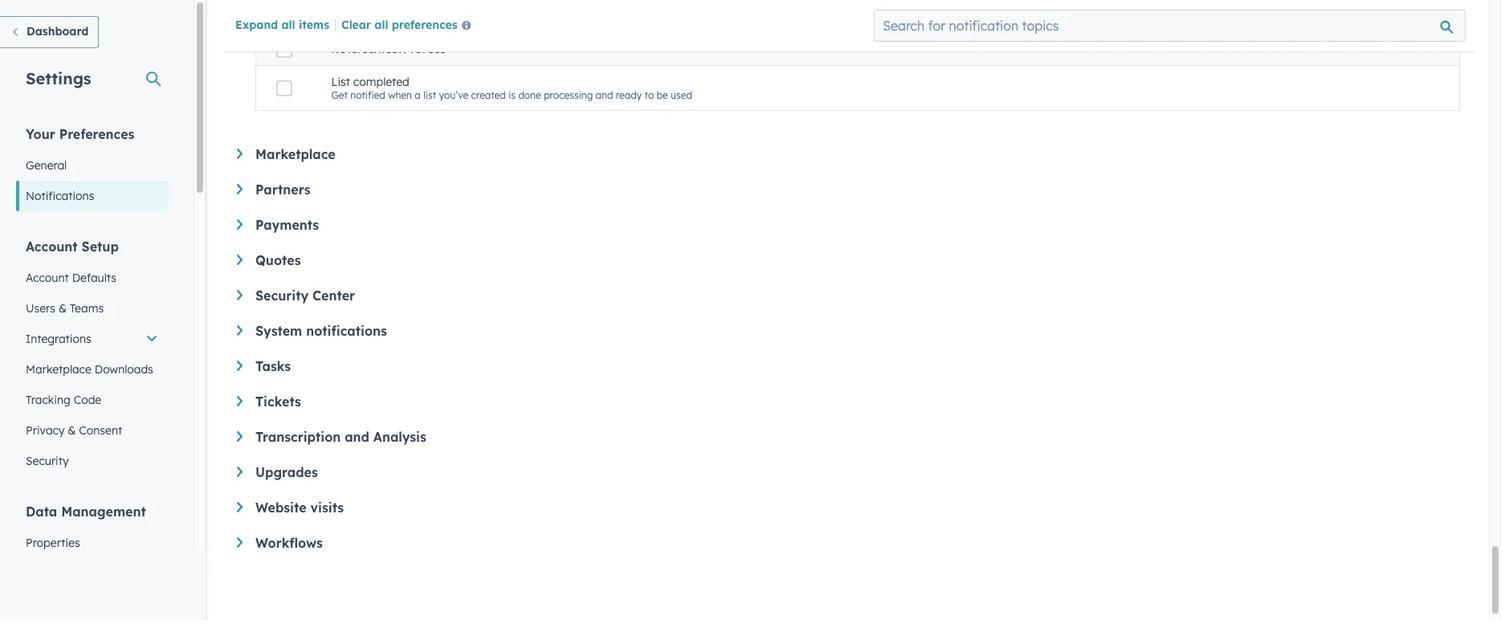 Task type: locate. For each thing, give the bounding box(es) containing it.
3 caret image from the top
[[237, 325, 243, 336]]

1 caret image from the top
[[237, 184, 243, 194]]

security for security center
[[255, 288, 309, 304]]

when
[[388, 89, 412, 101]]

caret image left transcription
[[237, 431, 243, 442]]

0 vertical spatial and
[[596, 89, 613, 101]]

defaults
[[72, 271, 116, 285]]

account
[[26, 239, 78, 255], [26, 271, 69, 285]]

& right users at the left
[[59, 301, 67, 316]]

to
[[645, 89, 654, 101]]

security down privacy
[[26, 454, 69, 468]]

caret image for system notifications
[[237, 325, 243, 336]]

account for account defaults
[[26, 271, 69, 285]]

workflows
[[255, 535, 323, 551]]

data
[[26, 504, 57, 520]]

1 vertical spatial and
[[345, 429, 369, 445]]

caret image inside website visits dropdown button
[[237, 502, 243, 512]]

caret image inside quotes dropdown button
[[237, 255, 243, 265]]

1 vertical spatial &
[[68, 423, 76, 438]]

management
[[61, 504, 146, 520]]

marketplace for marketplace downloads
[[26, 362, 91, 377]]

security link
[[16, 446, 168, 476]]

caret image left quotes
[[237, 255, 243, 265]]

caret image for marketplace
[[237, 149, 243, 159]]

is
[[509, 89, 516, 101]]

caret image
[[237, 149, 243, 159], [237, 290, 243, 300], [237, 325, 243, 336], [237, 396, 243, 406], [237, 502, 243, 512]]

all
[[282, 18, 295, 32], [375, 18, 388, 32]]

caret image left tasks
[[237, 361, 243, 371]]

& inside users & teams link
[[59, 301, 67, 316]]

consent
[[79, 423, 122, 438]]

all for expand
[[282, 18, 295, 32]]

list
[[331, 75, 350, 89]]

0 horizontal spatial marketplace
[[26, 362, 91, 377]]

center
[[313, 288, 355, 304]]

caret image inside upgrades dropdown button
[[237, 467, 243, 477]]

Search for notification topics search field
[[874, 10, 1466, 42]]

tickets
[[255, 394, 301, 410]]

account up account defaults
[[26, 239, 78, 255]]

caret image left upgrades
[[237, 467, 243, 477]]

completed
[[353, 75, 410, 89]]

visits
[[311, 500, 344, 516]]

caret image inside security center dropdown button
[[237, 290, 243, 300]]

4 caret image from the top
[[237, 361, 243, 371]]

used
[[671, 89, 693, 101]]

all for clear
[[375, 18, 388, 32]]

0 vertical spatial security
[[255, 288, 309, 304]]

1 horizontal spatial and
[[596, 89, 613, 101]]

and left analysis
[[345, 429, 369, 445]]

users
[[26, 301, 55, 316]]

security up system at the bottom of page
[[255, 288, 309, 304]]

list
[[424, 89, 436, 101]]

1 vertical spatial marketplace
[[26, 362, 91, 377]]

settings
[[26, 68, 91, 88]]

caret image
[[237, 184, 243, 194], [237, 219, 243, 230], [237, 255, 243, 265], [237, 361, 243, 371], [237, 431, 243, 442], [237, 467, 243, 477], [237, 537, 243, 548]]

all inside clear all preferences button
[[375, 18, 388, 32]]

3 caret image from the top
[[237, 255, 243, 265]]

caret image for partners
[[237, 184, 243, 194]]

0 horizontal spatial security
[[26, 454, 69, 468]]

data management element
[[16, 503, 168, 620]]

& inside privacy & consent "link"
[[68, 423, 76, 438]]

2 caret image from the top
[[237, 290, 243, 300]]

get
[[331, 89, 348, 101]]

caret image inside "system notifications" dropdown button
[[237, 325, 243, 336]]

7 caret image from the top
[[237, 537, 243, 548]]

privacy
[[26, 423, 65, 438]]

caret image inside tasks 'dropdown button'
[[237, 361, 243, 371]]

&
[[59, 301, 67, 316], [68, 423, 76, 438]]

transcription
[[255, 429, 341, 445]]

and left ready at the top of the page
[[596, 89, 613, 101]]

caret image left partners
[[237, 184, 243, 194]]

& for users
[[59, 301, 67, 316]]

privacy & consent
[[26, 423, 122, 438]]

system notifications button
[[237, 323, 1461, 339]]

tasks button
[[237, 358, 1461, 374]]

tickets button
[[237, 394, 1461, 410]]

1 horizontal spatial all
[[375, 18, 388, 32]]

caret image for tasks
[[237, 361, 243, 371]]

& right privacy
[[68, 423, 76, 438]]

5 caret image from the top
[[237, 502, 243, 512]]

tracking
[[26, 393, 71, 407]]

your
[[26, 126, 55, 142]]

caret image for upgrades
[[237, 467, 243, 477]]

1 horizontal spatial &
[[68, 423, 76, 438]]

security
[[255, 288, 309, 304], [26, 454, 69, 468]]

integrations
[[26, 332, 91, 346]]

caret image for website visits
[[237, 502, 243, 512]]

marketplace
[[255, 146, 336, 162], [26, 362, 91, 377]]

workflows button
[[237, 535, 1461, 551]]

2 account from the top
[[26, 271, 69, 285]]

security inside account setup element
[[26, 454, 69, 468]]

0 vertical spatial marketplace
[[255, 146, 336, 162]]

data management
[[26, 504, 146, 520]]

processing
[[544, 89, 593, 101]]

website visits
[[255, 500, 344, 516]]

1 account from the top
[[26, 239, 78, 255]]

caret image left 'payments'
[[237, 219, 243, 230]]

account up users at the left
[[26, 271, 69, 285]]

& for privacy
[[68, 423, 76, 438]]

0 horizontal spatial all
[[282, 18, 295, 32]]

1 horizontal spatial marketplace
[[255, 146, 336, 162]]

caret image inside payments dropdown button
[[237, 219, 243, 230]]

properties
[[26, 536, 80, 550]]

1 vertical spatial account
[[26, 271, 69, 285]]

preferences
[[392, 18, 458, 32]]

1 vertical spatial security
[[26, 454, 69, 468]]

6 caret image from the top
[[237, 467, 243, 477]]

1 all from the left
[[282, 18, 295, 32]]

0 horizontal spatial &
[[59, 301, 67, 316]]

0 vertical spatial account
[[26, 239, 78, 255]]

caret image inside marketplace dropdown button
[[237, 149, 243, 159]]

0 vertical spatial &
[[59, 301, 67, 316]]

caret image inside transcription and analysis dropdown button
[[237, 431, 243, 442]]

quotes button
[[237, 252, 1461, 268]]

2 caret image from the top
[[237, 219, 243, 230]]

payments button
[[237, 217, 1461, 233]]

account defaults link
[[16, 263, 168, 293]]

and
[[596, 89, 613, 101], [345, 429, 369, 445]]

caret image inside tickets dropdown button
[[237, 396, 243, 406]]

teams
[[70, 301, 104, 316]]

5 caret image from the top
[[237, 431, 243, 442]]

caret image left workflows
[[237, 537, 243, 548]]

expand all items
[[235, 18, 329, 32]]

4 caret image from the top
[[237, 396, 243, 406]]

downloads
[[95, 362, 153, 377]]

marketplace down "integrations"
[[26, 362, 91, 377]]

caret image inside workflows dropdown button
[[237, 537, 243, 548]]

all left 'items'
[[282, 18, 295, 32]]

notifications
[[26, 189, 94, 203]]

system
[[255, 323, 302, 339]]

marketplace inside 'marketplace downloads' link
[[26, 362, 91, 377]]

marketplace up partners
[[255, 146, 336, 162]]

2 all from the left
[[375, 18, 388, 32]]

marketplace downloads link
[[16, 354, 168, 385]]

and inside the 'list completed get notified when a list you've created is done processing and ready to be used'
[[596, 89, 613, 101]]

marketplace for marketplace
[[255, 146, 336, 162]]

expand all items button
[[235, 18, 329, 32]]

notifications
[[306, 323, 387, 339]]

all right clear at the top left of page
[[375, 18, 388, 32]]

caret image inside partners dropdown button
[[237, 184, 243, 194]]

1 horizontal spatial security
[[255, 288, 309, 304]]

security for security
[[26, 454, 69, 468]]

1 caret image from the top
[[237, 149, 243, 159]]



Task type: vqa. For each thing, say whether or not it's contained in the screenshot.
THE SETTINGS
yes



Task type: describe. For each thing, give the bounding box(es) containing it.
items
[[299, 18, 329, 32]]

caret image for workflows
[[237, 537, 243, 548]]

dashboard
[[27, 24, 89, 39]]

done
[[518, 89, 541, 101]]

tracking code
[[26, 393, 101, 407]]

notifications link
[[16, 181, 168, 211]]

analysis
[[373, 429, 426, 445]]

upgrades
[[255, 464, 318, 480]]

account defaults
[[26, 271, 116, 285]]

notification topics
[[331, 43, 446, 55]]

marketplace button
[[237, 146, 1461, 162]]

0 horizontal spatial and
[[345, 429, 369, 445]]

integrations button
[[16, 324, 168, 354]]

security center
[[255, 288, 355, 304]]

a
[[415, 89, 421, 101]]

notified
[[350, 89, 385, 101]]

topics
[[409, 43, 446, 55]]

your preferences
[[26, 126, 135, 142]]

clear all preferences button
[[341, 17, 478, 36]]

preferences
[[59, 126, 135, 142]]

clear
[[341, 18, 371, 32]]

account setup
[[26, 239, 119, 255]]

expand
[[235, 18, 278, 32]]

tracking code link
[[16, 385, 168, 415]]

notification
[[331, 43, 406, 55]]

you've
[[439, 89, 468, 101]]

privacy & consent link
[[16, 415, 168, 446]]

users & teams
[[26, 301, 104, 316]]

marketplace downloads
[[26, 362, 153, 377]]

caret image for payments
[[237, 219, 243, 230]]

general link
[[16, 150, 168, 181]]

tasks
[[255, 358, 291, 374]]

general
[[26, 158, 67, 173]]

properties link
[[16, 528, 168, 558]]

users & teams link
[[16, 293, 168, 324]]

partners button
[[237, 182, 1461, 198]]

created
[[471, 89, 506, 101]]

transcription and analysis
[[255, 429, 426, 445]]

transcription and analysis button
[[237, 429, 1461, 445]]

list completed get notified when a list you've created is done processing and ready to be used
[[331, 75, 693, 101]]

setup
[[82, 239, 119, 255]]

account setup element
[[16, 238, 168, 476]]

caret image for transcription and analysis
[[237, 431, 243, 442]]

security center button
[[237, 288, 1461, 304]]

account for account setup
[[26, 239, 78, 255]]

quotes
[[255, 252, 301, 268]]

dashboard link
[[0, 16, 99, 48]]

your preferences element
[[16, 125, 168, 211]]

website
[[255, 500, 307, 516]]

upgrades button
[[237, 464, 1461, 480]]

ready
[[616, 89, 642, 101]]

website visits button
[[237, 500, 1461, 516]]

caret image for security center
[[237, 290, 243, 300]]

system notifications
[[255, 323, 387, 339]]

clear all preferences
[[341, 18, 458, 32]]

partners
[[255, 182, 311, 198]]

caret image for quotes
[[237, 255, 243, 265]]

be
[[657, 89, 668, 101]]

payments
[[255, 217, 319, 233]]

code
[[74, 393, 101, 407]]

caret image for tickets
[[237, 396, 243, 406]]



